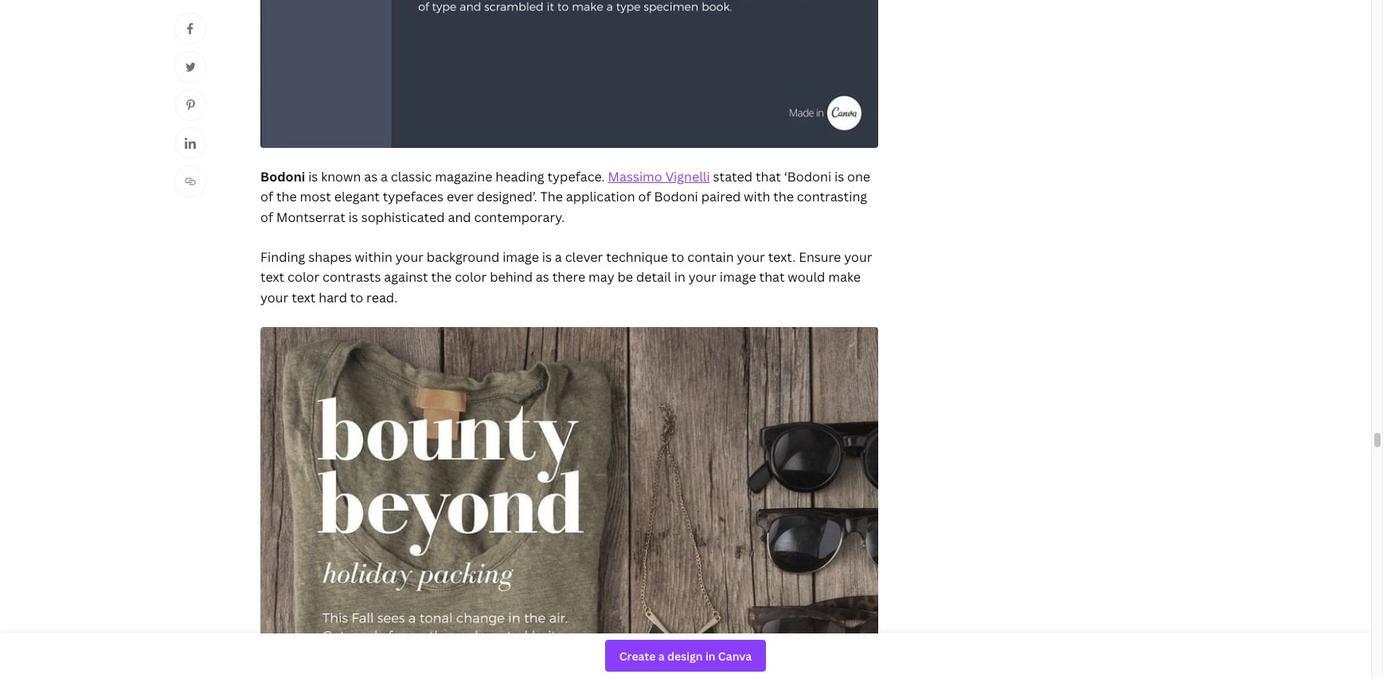 Task type: describe. For each thing, give the bounding box(es) containing it.
1 vertical spatial text
[[292, 289, 316, 307]]

your left the text.
[[737, 248, 765, 266]]

vignelli
[[666, 168, 710, 185]]

technique
[[606, 248, 669, 266]]

contrasting
[[797, 188, 868, 206]]

finding
[[261, 248, 305, 266]]

'bodoni
[[785, 168, 832, 185]]

stated that 'bodoni is one of the most elegant typefaces ever designed'. the application of bodoni paired with the contrasting of montserrat is sophisticated and contemporary.
[[261, 168, 871, 226]]

background
[[427, 248, 500, 266]]

typeface.
[[548, 168, 605, 185]]

sophisticated
[[361, 209, 445, 226]]

a inside finding shapes within your background image is a clever technique to contain your text. ensure your text color contrasts against the color behind as there may be detail in your image that would make your text hard to read.
[[555, 248, 562, 266]]

text.
[[769, 248, 796, 266]]

paired
[[702, 188, 741, 206]]

detail
[[636, 269, 672, 286]]

bodoni inside stated that 'bodoni is one of the most elegant typefaces ever designed'. the application of bodoni paired with the contrasting of montserrat is sophisticated and contemporary.
[[655, 188, 699, 206]]

1 horizontal spatial to
[[672, 248, 685, 266]]

of up finding
[[261, 209, 273, 226]]

your up against
[[396, 248, 424, 266]]

known
[[321, 168, 361, 185]]

may
[[589, 269, 615, 286]]

that inside stated that 'bodoni is one of the most elegant typefaces ever designed'. the application of bodoni paired with the contrasting of montserrat is sophisticated and contemporary.
[[756, 168, 781, 185]]

your down finding
[[261, 289, 289, 307]]

in
[[675, 269, 686, 286]]

contemporary.
[[474, 209, 565, 226]]

within
[[355, 248, 393, 266]]

would
[[788, 269, 826, 286]]

classic
[[391, 168, 432, 185]]

1 horizontal spatial image
[[720, 269, 757, 286]]

ever
[[447, 188, 474, 206]]

finding shapes within your background image is a clever technique to contain your text. ensure your text color contrasts against the color behind as there may be detail in your image that would make your text hard to read.
[[261, 248, 873, 307]]

the inside finding shapes within your background image is a clever technique to contain your text. ensure your text color contrasts against the color behind as there may be detail in your image that would make your text hard to read.
[[431, 269, 452, 286]]

0 vertical spatial bodoni
[[261, 168, 305, 185]]

against
[[384, 269, 428, 286]]

one
[[848, 168, 871, 185]]

bodoni is known as a classic magazine heading typeface. massimo vignelli
[[261, 168, 710, 185]]

read.
[[367, 289, 398, 307]]

hard
[[319, 289, 347, 307]]

0 horizontal spatial as
[[364, 168, 378, 185]]



Task type: vqa. For each thing, say whether or not it's contained in the screenshot.
VIGNELLI
yes



Task type: locate. For each thing, give the bounding box(es) containing it.
2 color from the left
[[455, 269, 487, 286]]

bodoni down 'vignelli'
[[655, 188, 699, 206]]

0 vertical spatial a
[[381, 168, 388, 185]]

your up make
[[845, 248, 873, 266]]

is inside finding shapes within your background image is a clever technique to contain your text. ensure your text color contrasts against the color behind as there may be detail in your image that would make your text hard to read.
[[542, 248, 552, 266]]

the left most
[[276, 188, 297, 206]]

bodoni
[[261, 168, 305, 185], [655, 188, 699, 206]]

shapes
[[309, 248, 352, 266]]

1 vertical spatial that
[[760, 269, 785, 286]]

elegant
[[334, 188, 380, 206]]

1 horizontal spatial a
[[555, 248, 562, 266]]

as left there
[[536, 269, 550, 286]]

contrasts
[[323, 269, 381, 286]]

with
[[744, 188, 771, 206]]

1 horizontal spatial the
[[431, 269, 452, 286]]

the
[[541, 188, 563, 206]]

massimo vignelli link
[[608, 168, 710, 185]]

the right the with
[[774, 188, 794, 206]]

there
[[553, 269, 586, 286]]

1 horizontal spatial color
[[455, 269, 487, 286]]

stated
[[713, 168, 753, 185]]

image
[[503, 248, 539, 266], [720, 269, 757, 286]]

color down background
[[455, 269, 487, 286]]

0 vertical spatial to
[[672, 248, 685, 266]]

is down elegant
[[349, 209, 358, 226]]

1 vertical spatial image
[[720, 269, 757, 286]]

behind
[[490, 269, 533, 286]]

most
[[300, 188, 331, 206]]

color
[[288, 269, 320, 286], [455, 269, 487, 286]]

is left clever
[[542, 248, 552, 266]]

that inside finding shapes within your background image is a clever technique to contain your text. ensure your text color contrasts against the color behind as there may be detail in your image that would make your text hard to read.
[[760, 269, 785, 286]]

is left one
[[835, 168, 845, 185]]

1 vertical spatial to
[[350, 289, 364, 307]]

0 vertical spatial image
[[503, 248, 539, 266]]

is
[[308, 168, 318, 185], [835, 168, 845, 185], [349, 209, 358, 226], [542, 248, 552, 266]]

your down contain in the top of the page
[[689, 269, 717, 286]]

0 vertical spatial as
[[364, 168, 378, 185]]

0 horizontal spatial the
[[276, 188, 297, 206]]

contain
[[688, 248, 734, 266]]

heading
[[496, 168, 545, 185]]

to down the contrasts
[[350, 289, 364, 307]]

that down the text.
[[760, 269, 785, 286]]

2 horizontal spatial the
[[774, 188, 794, 206]]

the
[[276, 188, 297, 206], [774, 188, 794, 206], [431, 269, 452, 286]]

text left hard
[[292, 289, 316, 307]]

a
[[381, 168, 388, 185], [555, 248, 562, 266]]

0 vertical spatial text
[[261, 269, 285, 286]]

text
[[261, 269, 285, 286], [292, 289, 316, 307]]

0 horizontal spatial bodoni
[[261, 168, 305, 185]]

that
[[756, 168, 781, 185], [760, 269, 785, 286]]

1 vertical spatial bodoni
[[655, 188, 699, 206]]

image up 'behind'
[[503, 248, 539, 266]]

1 horizontal spatial text
[[292, 289, 316, 307]]

that up the with
[[756, 168, 781, 185]]

clever
[[565, 248, 603, 266]]

of down "massimo"
[[639, 188, 651, 206]]

make
[[829, 269, 861, 286]]

and
[[448, 209, 471, 226]]

to up in
[[672, 248, 685, 266]]

is up most
[[308, 168, 318, 185]]

1 horizontal spatial as
[[536, 269, 550, 286]]

1 horizontal spatial bodoni
[[655, 188, 699, 206]]

0 horizontal spatial to
[[350, 289, 364, 307]]

montserrat
[[276, 209, 346, 226]]

1 color from the left
[[288, 269, 320, 286]]

be
[[618, 269, 633, 286]]

1 vertical spatial a
[[555, 248, 562, 266]]

as inside finding shapes within your background image is a clever technique to contain your text. ensure your text color contrasts against the color behind as there may be detail in your image that would make your text hard to read.
[[536, 269, 550, 286]]

application
[[566, 188, 636, 206]]

massimo
[[608, 168, 663, 185]]

magazine
[[435, 168, 493, 185]]

a up there
[[555, 248, 562, 266]]

the down background
[[431, 269, 452, 286]]

ensure
[[799, 248, 842, 266]]

to
[[672, 248, 685, 266], [350, 289, 364, 307]]

0 horizontal spatial a
[[381, 168, 388, 185]]

0 horizontal spatial image
[[503, 248, 539, 266]]

designed'.
[[477, 188, 538, 206]]

as up elegant
[[364, 168, 378, 185]]

image down contain in the top of the page
[[720, 269, 757, 286]]

0 horizontal spatial color
[[288, 269, 320, 286]]

bodoni up most
[[261, 168, 305, 185]]

1 vertical spatial as
[[536, 269, 550, 286]]

0 vertical spatial that
[[756, 168, 781, 185]]

as
[[364, 168, 378, 185], [536, 269, 550, 286]]

typefaces
[[383, 188, 444, 206]]

text down finding
[[261, 269, 285, 286]]

a left "classic"
[[381, 168, 388, 185]]

your
[[396, 248, 424, 266], [737, 248, 765, 266], [845, 248, 873, 266], [689, 269, 717, 286], [261, 289, 289, 307]]

of left most
[[261, 188, 273, 206]]

of
[[261, 188, 273, 206], [639, 188, 651, 206], [261, 209, 273, 226]]

0 horizontal spatial text
[[261, 269, 285, 286]]

color down finding
[[288, 269, 320, 286]]



